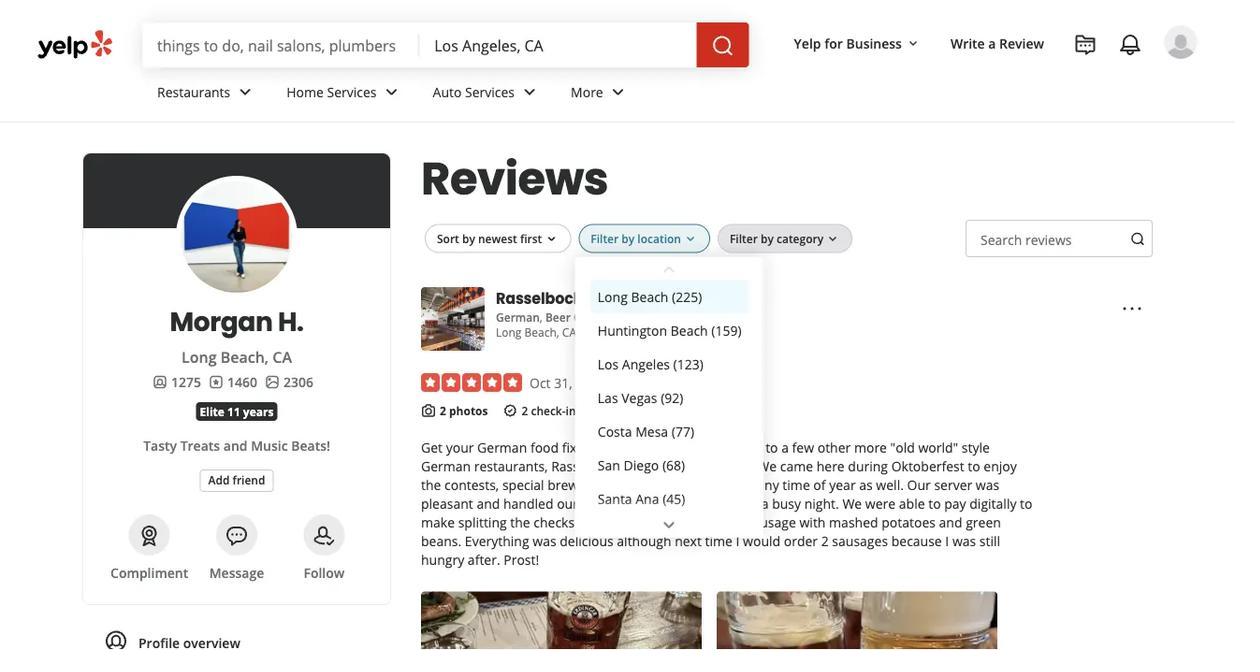 Task type: describe. For each thing, give the bounding box(es) containing it.
restaurants
[[157, 83, 231, 101]]

able
[[899, 495, 925, 513]]

las vegas (92)
[[598, 389, 683, 406]]

2 check-ins
[[522, 404, 582, 419]]

reviews
[[1026, 231, 1072, 249]]

photos element
[[265, 373, 314, 391]]

yelp
[[794, 34, 822, 52]]

none field find
[[157, 35, 405, 55]]

rasselbock kitchen & beer garden link
[[496, 287, 755, 310]]

2306
[[284, 373, 314, 391]]

vegas
[[621, 389, 657, 406]]

24 profile v2 image
[[105, 630, 127, 651]]

los angeles (123) button
[[590, 347, 749, 381]]

huntington beach (159) button
[[590, 313, 749, 347]]

2 horizontal spatial the
[[647, 514, 667, 532]]

is
[[623, 458, 632, 476]]

san
[[598, 456, 620, 474]]

ca inside morgan h. long beach, ca
[[273, 347, 292, 367]]

1460
[[228, 373, 257, 391]]

auto services link
[[418, 67, 556, 122]]

16 chevron down v2 image for location
[[683, 232, 698, 247]]

to right been
[[766, 439, 778, 457]]

beach, inside morgan h. long beach, ca
[[221, 347, 269, 367]]

but
[[679, 476, 699, 494]]

restaurants,
[[474, 458, 548, 476]]

elite 11 years link
[[196, 403, 278, 421]]

any
[[758, 476, 780, 494]]

live
[[615, 476, 636, 494]]

home services
[[287, 83, 377, 101]]

compliment image
[[138, 525, 161, 548]]

order
[[784, 533, 818, 550]]

pay
[[945, 495, 967, 513]]

was down the checks
[[533, 533, 557, 550]]

more link
[[556, 67, 645, 122]]

(92)
[[661, 389, 683, 406]]

categories element
[[496, 308, 654, 326]]

user actions element
[[779, 23, 1225, 139]]

0 horizontal spatial the
[[421, 476, 441, 494]]

notifications image
[[1120, 34, 1142, 56]]

none field 'near'
[[435, 35, 682, 55]]

2 photos link
[[440, 404, 488, 419]]

kasekrainer
[[670, 514, 743, 532]]

prost!
[[504, 551, 539, 569]]

and up group
[[588, 476, 612, 494]]

to right digitally
[[1021, 495, 1033, 513]]

morgan
[[170, 303, 273, 340]]

los
[[598, 355, 619, 373]]

(68)
[[662, 456, 685, 474]]

1 vertical spatial german
[[478, 439, 527, 457]]

santa
[[598, 490, 632, 508]]

costa
[[598, 422, 632, 440]]

24 chevron down v2 image for home services
[[381, 81, 403, 103]]

a inside "link"
[[989, 34, 997, 52]]

compliment
[[111, 564, 188, 582]]

ease
[[678, 495, 706, 513]]

0 horizontal spatial time
[[705, 533, 733, 550]]

santa ana (45) button
[[590, 482, 749, 516]]

ins
[[566, 404, 582, 419]]

beach, inside "rasselbock kitchen & beer garden german , beer gardens , salad long beach, ca"
[[525, 325, 560, 340]]

angeles
[[622, 355, 670, 373]]

costa mesa (77) button
[[590, 414, 749, 448]]

2 for 2 check-ins
[[522, 404, 528, 419]]

sausages
[[833, 533, 889, 550]]

long inside button
[[598, 288, 628, 305]]

oktoberfest
[[892, 458, 965, 476]]

1275
[[171, 373, 201, 391]]

2 photos
[[440, 404, 488, 419]]

would
[[743, 533, 781, 550]]

kitchen
[[586, 288, 644, 309]]

was up digitally
[[976, 476, 1000, 494]]

1 vertical spatial beer
[[546, 310, 571, 325]]

more
[[571, 83, 604, 101]]

check-
[[531, 404, 566, 419]]

las
[[598, 389, 618, 406]]

was left still
[[953, 533, 977, 550]]

los angeles (123)
[[598, 355, 703, 373]]

write
[[951, 34, 986, 52]]

elite
[[200, 404, 225, 419]]

checks
[[534, 514, 575, 532]]

filters group
[[421, 224, 857, 538]]

our
[[908, 476, 931, 494]]

  text field inside rasselbock kitchen & beer garden 'region'
[[966, 220, 1153, 257]]

bob b. image
[[1165, 25, 1198, 59]]

filter by location
[[591, 231, 681, 246]]

2 , from the left
[[619, 310, 622, 325]]

5
[[638, 495, 645, 513]]

search image
[[1131, 231, 1146, 246]]

as
[[860, 476, 873, 494]]

0 vertical spatial beer
[[661, 288, 695, 309]]

24 chevron down v2 image for restaurants
[[234, 81, 257, 103]]

message
[[209, 564, 264, 582]]

a right on
[[762, 495, 769, 513]]

ca inside "rasselbock kitchen & beer garden german , beer gardens , salad long beach, ca"
[[563, 325, 577, 340]]

24 chevron down v2 image for auto services
[[519, 81, 541, 103]]

services for home services
[[327, 83, 377, 101]]

morgan h. link
[[106, 303, 368, 340]]

2 for 2 photos
[[440, 404, 446, 419]]

to left pay
[[929, 495, 941, 513]]

been
[[732, 439, 763, 457]]

hungry
[[421, 551, 465, 569]]

although
[[617, 533, 672, 550]]

costa mesa (77)
[[598, 422, 694, 440]]

1 horizontal spatial of
[[814, 476, 826, 494]]

fix
[[562, 439, 577, 457]]

2 horizontal spatial i
[[946, 533, 950, 550]]

server
[[935, 476, 973, 494]]

long inside "rasselbock kitchen & beer garden german , beer gardens , salad long beach, ca"
[[496, 325, 522, 340]]

follow
[[304, 564, 345, 582]]

splitting
[[458, 514, 507, 532]]

first
[[520, 231, 542, 246]]

beach for huntington
[[671, 321, 708, 339]]

5 star rating image
[[421, 374, 522, 392]]

beans.
[[421, 533, 462, 550]]

(159)
[[711, 321, 742, 339]]

long inside morgan h. long beach, ca
[[182, 347, 217, 367]]

0 vertical spatial with
[[648, 495, 675, 513]]

sort by newest first
[[437, 231, 542, 246]]

huntington beach (159)
[[598, 321, 742, 339]]

were
[[866, 495, 896, 513]]

services for auto services
[[465, 83, 515, 101]]

still
[[980, 533, 1001, 550]]

food
[[531, 439, 559, 457]]

beach for long
[[631, 288, 668, 305]]

and down elite 11 years link
[[224, 437, 248, 455]]

modern.
[[702, 458, 754, 476]]



Task type: locate. For each thing, give the bounding box(es) containing it.
ca up oct 31, 2023
[[563, 325, 577, 340]]

elite 11 years
[[200, 404, 274, 419]]

0 vertical spatial german
[[496, 310, 540, 325]]

24 chevron down v2 image down (45) in the bottom right of the page
[[658, 514, 681, 537]]

0 vertical spatial rasselbock
[[496, 288, 583, 309]]

16 chevron down v2 image
[[906, 36, 921, 51], [683, 232, 698, 247]]

sort
[[437, 231, 460, 246]]

0 horizontal spatial 16 chevron down v2 image
[[683, 232, 698, 247]]

16 chevron down v2 image right location
[[683, 232, 698, 247]]

few
[[793, 439, 815, 457]]

1 horizontal spatial long
[[496, 325, 522, 340]]

tasty treats and music beats!
[[143, 437, 330, 455]]

0 horizontal spatial long
[[182, 347, 217, 367]]

well.
[[877, 476, 904, 494]]

16 chevron down v2 image inside filter by location popup button
[[683, 232, 698, 247]]

diego
[[624, 456, 659, 474]]

24 chevron down v2 image inside auto services link
[[519, 81, 541, 103]]

rasselbock inside "rasselbock kitchen & beer garden german , beer gardens , salad long beach, ca"
[[496, 288, 583, 309]]

none field up home
[[157, 35, 405, 55]]

because
[[892, 533, 942, 550]]

1 filter from the left
[[591, 231, 619, 246]]

16 chevron down v2 image inside filter by category 'dropdown button'
[[826, 232, 841, 247]]

1 horizontal spatial with
[[800, 514, 826, 532]]

message image
[[226, 525, 248, 548]]

on
[[742, 495, 758, 513]]

review
[[1000, 34, 1045, 52]]

24 chevron down v2 image right the 'restaurants'
[[234, 81, 257, 103]]

16 photos v2 image
[[265, 375, 280, 390]]

delicious
[[560, 533, 614, 550]]

las vegas (92) button
[[590, 381, 749, 414]]

the up although
[[647, 514, 667, 532]]

0 horizontal spatial beer
[[546, 310, 571, 325]]

1 horizontal spatial beer
[[661, 288, 695, 309]]

16 chevron down v2 image for business
[[906, 36, 921, 51]]

16 chevron down v2 image for filter by category
[[826, 232, 841, 247]]

0 horizontal spatial with
[[648, 495, 675, 513]]

0 vertical spatial ca
[[563, 325, 577, 340]]

Find text field
[[157, 35, 405, 55]]

1 none field from the left
[[157, 35, 405, 55]]

1 horizontal spatial more
[[855, 439, 887, 457]]

friends element
[[153, 373, 201, 391]]

2 horizontal spatial 2
[[822, 533, 829, 550]]

reviews
[[421, 147, 609, 210]]

16 chevron down v2 image right 'category'
[[826, 232, 841, 247]]

16 chevron down v2 image
[[544, 232, 559, 247], [826, 232, 841, 247]]

1 vertical spatial beach,
[[221, 347, 269, 367]]

search reviews
[[981, 231, 1072, 249]]

by for location
[[622, 231, 635, 246]]

digitally
[[970, 495, 1017, 513]]

rasselbock kitchen & beer garden german , beer gardens , salad long beach, ca
[[496, 288, 755, 340]]

0 vertical spatial 16 chevron down v2 image
[[906, 36, 921, 51]]

san diego (68) button
[[590, 448, 749, 482]]

filter inside 'dropdown button'
[[730, 231, 758, 246]]

beach inside button
[[631, 288, 668, 305]]

a left few
[[782, 439, 789, 457]]

1 vertical spatial beach
[[671, 321, 708, 339]]

0 horizontal spatial we
[[758, 458, 777, 476]]

german left beer gardens link
[[496, 310, 540, 325]]

pleasant
[[421, 495, 473, 513]]

1 horizontal spatial we
[[843, 495, 862, 513]]

even
[[710, 495, 739, 513]]

services right home
[[327, 83, 377, 101]]

huntington
[[598, 321, 667, 339]]

beach, up 1460
[[221, 347, 269, 367]]

during
[[849, 458, 888, 476]]

2 right order
[[822, 533, 829, 550]]

more down "while"
[[666, 458, 698, 476]]

beer left gardens
[[546, 310, 571, 325]]

services right auto
[[465, 83, 515, 101]]

yelp for business
[[794, 34, 902, 52]]

1 horizontal spatial i
[[736, 533, 740, 550]]

your
[[446, 439, 474, 457]]

(77)
[[671, 422, 694, 440]]

24 chevron down v2 image left auto
[[381, 81, 403, 103]]

filter for filter by location
[[591, 231, 619, 246]]

the down the handled
[[511, 514, 531, 532]]

2 inside get your german food fix at rasselbock. while i've been to a few other more "old world" style german restaurants, rasselbock is a bit more modern. we came here during oktoberfest to enjoy the contests, special brews and live music but it's good any time of year as well. our server was pleasant and handled our group of 5 with ease even on a busy night. we were able to pay digitally to make splitting the checks easy. i had the kasekrainer sausage with mashed potatoes and green beans. everything was delicious although next time i would order 2 sausages because i was still hungry after. prost!
[[822, 533, 829, 550]]

1 horizontal spatial beach
[[671, 321, 708, 339]]

0 vertical spatial of
[[814, 476, 826, 494]]

filter left 'category'
[[730, 231, 758, 246]]

long up the "1275"
[[182, 347, 217, 367]]

german up restaurants,
[[478, 439, 527, 457]]

projects image
[[1075, 34, 1097, 56]]

make
[[421, 514, 455, 532]]

it's
[[703, 476, 720, 494]]

write a review
[[951, 34, 1045, 52]]

1 horizontal spatial filter
[[730, 231, 758, 246]]

16 camera v2 image
[[421, 403, 436, 418]]

16 check in v2 image
[[503, 403, 518, 418]]

1 16 chevron down v2 image from the left
[[544, 232, 559, 247]]

24 chevron down v2 image
[[234, 81, 257, 103], [381, 81, 403, 103], [519, 81, 541, 103], [658, 514, 681, 537]]

we
[[758, 458, 777, 476], [843, 495, 862, 513]]

1 horizontal spatial ,
[[619, 310, 622, 325]]

get
[[421, 439, 443, 457]]

2 horizontal spatial long
[[598, 288, 628, 305]]

16 chevron down v2 image right "business"
[[906, 36, 921, 51]]

search image
[[712, 35, 735, 57]]

1 , from the left
[[540, 310, 543, 325]]

2 16 chevron down v2 image from the left
[[826, 232, 841, 247]]

rasselbock.
[[596, 439, 667, 457]]

beach inside button
[[671, 321, 708, 339]]

by inside 'dropdown button'
[[761, 231, 774, 246]]

i left would on the right bottom of page
[[736, 533, 740, 550]]

0 horizontal spatial beach
[[631, 288, 668, 305]]

by for category
[[761, 231, 774, 246]]

16 review v2 image
[[209, 375, 224, 390]]

i've
[[708, 439, 728, 457]]

a right write
[[989, 34, 997, 52]]

31,
[[554, 374, 573, 392]]

long up 5 star rating 'image'
[[496, 325, 522, 340]]

0 horizontal spatial none field
[[157, 35, 405, 55]]

0 horizontal spatial of
[[622, 495, 634, 513]]

0 vertical spatial time
[[783, 476, 810, 494]]

1 horizontal spatial none field
[[435, 35, 682, 55]]

at
[[580, 439, 592, 457]]

0 horizontal spatial 16 chevron down v2 image
[[544, 232, 559, 247]]

0 horizontal spatial 2
[[440, 404, 446, 419]]

to down style on the right bottom
[[968, 458, 981, 476]]

1 horizontal spatial 16 chevron down v2 image
[[906, 36, 921, 51]]

1 services from the left
[[327, 83, 377, 101]]

0 vertical spatial more
[[855, 439, 887, 457]]

long up gardens
[[598, 288, 628, 305]]

1 vertical spatial more
[[666, 458, 698, 476]]

by left 'category'
[[761, 231, 774, 246]]

1 vertical spatial 16 chevron down v2 image
[[683, 232, 698, 247]]

none field up more
[[435, 35, 682, 55]]

2 filter from the left
[[730, 231, 758, 246]]

years
[[243, 404, 274, 419]]

of up night.
[[814, 476, 826, 494]]

time down 'came' on the right bottom of page
[[783, 476, 810, 494]]

rasselbock up german link
[[496, 288, 583, 309]]

beer right '&'
[[661, 288, 695, 309]]

0 horizontal spatial more
[[666, 458, 698, 476]]

0 horizontal spatial ,
[[540, 310, 543, 325]]

reviews element
[[209, 373, 257, 391]]

german link
[[496, 310, 540, 325]]

we up any
[[758, 458, 777, 476]]

sort by newest first button
[[425, 224, 571, 253]]

enjoy
[[984, 458, 1018, 476]]

2023
[[576, 374, 606, 392]]

german inside "rasselbock kitchen & beer garden german , beer gardens , salad long beach, ca"
[[496, 310, 540, 325]]

11
[[228, 404, 240, 419]]

0 vertical spatial beach,
[[525, 325, 560, 340]]

16 friends v2 image
[[153, 375, 168, 390]]

beach
[[631, 288, 668, 305], [671, 321, 708, 339]]

0 vertical spatial we
[[758, 458, 777, 476]]

1 vertical spatial we
[[843, 495, 862, 513]]

menu image
[[1122, 298, 1144, 320]]

1 horizontal spatial ca
[[563, 325, 577, 340]]

, left beer gardens link
[[540, 310, 543, 325]]

1 horizontal spatial the
[[511, 514, 531, 532]]

and down pay
[[940, 514, 963, 532]]

green
[[966, 514, 1002, 532]]

16 chevron down v2 image inside yelp for business "button"
[[906, 36, 921, 51]]

0 horizontal spatial by
[[462, 231, 475, 246]]

music
[[639, 476, 675, 494]]

beach up (123)
[[671, 321, 708, 339]]

beats!
[[291, 437, 330, 455]]

by right sort
[[462, 231, 475, 246]]

i right because
[[946, 533, 950, 550]]

filter inside popup button
[[591, 231, 619, 246]]

1 vertical spatial time
[[705, 533, 733, 550]]

rasselbock
[[496, 288, 583, 309], [552, 458, 619, 476]]

potatoes
[[882, 514, 936, 532]]

business categories element
[[142, 67, 1198, 122]]

filter left location
[[591, 231, 619, 246]]

sausage
[[746, 514, 797, 532]]

mesa
[[635, 422, 668, 440]]

of left the 5
[[622, 495, 634, 513]]

16 chevron down v2 image for sort by newest first
[[544, 232, 559, 247]]

i left had
[[613, 514, 616, 532]]

1 by from the left
[[462, 231, 475, 246]]

handled
[[504, 495, 554, 513]]

auto
[[433, 83, 462, 101]]

beer
[[661, 288, 695, 309], [546, 310, 571, 325]]

we up mashed
[[843, 495, 862, 513]]

2 horizontal spatial by
[[761, 231, 774, 246]]

1 horizontal spatial beach,
[[525, 325, 560, 340]]

16 chevron down v2 image right first
[[544, 232, 559, 247]]

  text field
[[966, 220, 1153, 257]]

"old
[[891, 439, 915, 457]]

home services link
[[272, 67, 418, 122]]

business
[[847, 34, 902, 52]]

and up the splitting
[[477, 495, 500, 513]]

by for newest
[[462, 231, 475, 246]]

style
[[962, 439, 990, 457]]

1 vertical spatial long
[[496, 325, 522, 340]]

contests,
[[445, 476, 499, 494]]

rasselbock inside get your german food fix at rasselbock. while i've been to a few other more "old world" style german restaurants, rasselbock is a bit more modern. we came here during oktoberfest to enjoy the contests, special brews and live music but it's good any time of year as well. our server was pleasant and handled our group of 5 with ease even on a busy night. we were able to pay digitally to make splitting the checks easy. i had the kasekrainer sausage with mashed potatoes and green beans. everything was delicious although next time i would order 2 sausages because i was still hungry after. prost!
[[552, 458, 619, 476]]

2 vertical spatial german
[[421, 458, 471, 476]]

filter for filter by category
[[730, 231, 758, 246]]

rasselbock kitchen & beer garden region
[[414, 205, 1161, 651]]

0 horizontal spatial filter
[[591, 231, 619, 246]]

2 services from the left
[[465, 83, 515, 101]]

2 right the 16 camera v2 icon
[[440, 404, 446, 419]]

1 horizontal spatial 2
[[522, 404, 528, 419]]

2 none field from the left
[[435, 35, 682, 55]]

24 chevron down v2 image inside home services link
[[381, 81, 403, 103]]

morgan h. long beach, ca
[[170, 303, 304, 367]]

long
[[598, 288, 628, 305], [496, 325, 522, 340], [182, 347, 217, 367]]

1 vertical spatial of
[[622, 495, 634, 513]]

2 vertical spatial long
[[182, 347, 217, 367]]

follow image
[[313, 525, 335, 548]]

with
[[648, 495, 675, 513], [800, 514, 826, 532]]

1 vertical spatial ca
[[273, 347, 292, 367]]

german
[[496, 310, 540, 325], [478, 439, 527, 457], [421, 458, 471, 476]]

search
[[981, 231, 1023, 249]]

beach, up oct
[[525, 325, 560, 340]]

3 by from the left
[[761, 231, 774, 246]]

0 horizontal spatial ca
[[273, 347, 292, 367]]

0 horizontal spatial beach,
[[221, 347, 269, 367]]

here
[[817, 458, 845, 476]]

1 vertical spatial with
[[800, 514, 826, 532]]

more up during
[[855, 439, 887, 457]]

with down music
[[648, 495, 675, 513]]

by
[[462, 231, 475, 246], [622, 231, 635, 246], [761, 231, 774, 246]]

1 horizontal spatial services
[[465, 83, 515, 101]]

0 horizontal spatial i
[[613, 514, 616, 532]]

1 horizontal spatial time
[[783, 476, 810, 494]]

filter
[[591, 231, 619, 246], [730, 231, 758, 246]]

gardens
[[574, 310, 619, 325]]

music
[[251, 437, 288, 455]]

, left the salad link
[[619, 310, 622, 325]]

24 chevron down v2 image
[[607, 81, 630, 103]]

easy.
[[578, 514, 609, 532]]

german down your
[[421, 458, 471, 476]]

None search field
[[142, 22, 753, 67]]

photos
[[449, 404, 488, 419]]

by left location
[[622, 231, 635, 246]]

everything
[[465, 533, 530, 550]]

busy
[[773, 495, 801, 513]]

1 vertical spatial rasselbock
[[552, 458, 619, 476]]

a right is
[[636, 458, 643, 476]]

next
[[675, 533, 702, 550]]

the up pleasant
[[421, 476, 441, 494]]

Near text field
[[435, 35, 682, 55]]

with down night.
[[800, 514, 826, 532]]

more
[[855, 439, 887, 457], [666, 458, 698, 476]]

garden
[[698, 288, 755, 309]]

16 chevron down v2 image inside sort by newest first popup button
[[544, 232, 559, 247]]

0 horizontal spatial services
[[327, 83, 377, 101]]

salad link
[[625, 310, 654, 325]]

beer gardens link
[[546, 310, 619, 325]]

0 vertical spatial long
[[598, 288, 628, 305]]

1 horizontal spatial 16 chevron down v2 image
[[826, 232, 841, 247]]

time down kasekrainer
[[705, 533, 733, 550]]

beach up salad
[[631, 288, 668, 305]]

24 chevron down v2 image inside restaurants link
[[234, 81, 257, 103]]

beach,
[[525, 325, 560, 340], [221, 347, 269, 367]]

None field
[[157, 35, 405, 55], [435, 35, 682, 55]]

2 right 16 check in v2 icon
[[522, 404, 528, 419]]

,
[[540, 310, 543, 325], [619, 310, 622, 325]]

san diego (68)
[[598, 456, 685, 474]]

2 by from the left
[[622, 231, 635, 246]]

filter by location button
[[579, 224, 711, 253]]

24 chevron down v2 image down 'near' text field
[[519, 81, 541, 103]]

rasselbock down "at"
[[552, 458, 619, 476]]

0 vertical spatial beach
[[631, 288, 668, 305]]

1 horizontal spatial by
[[622, 231, 635, 246]]

ca up photos element
[[273, 347, 292, 367]]



Task type: vqa. For each thing, say whether or not it's contained in the screenshot.
The Kasekrainer
yes



